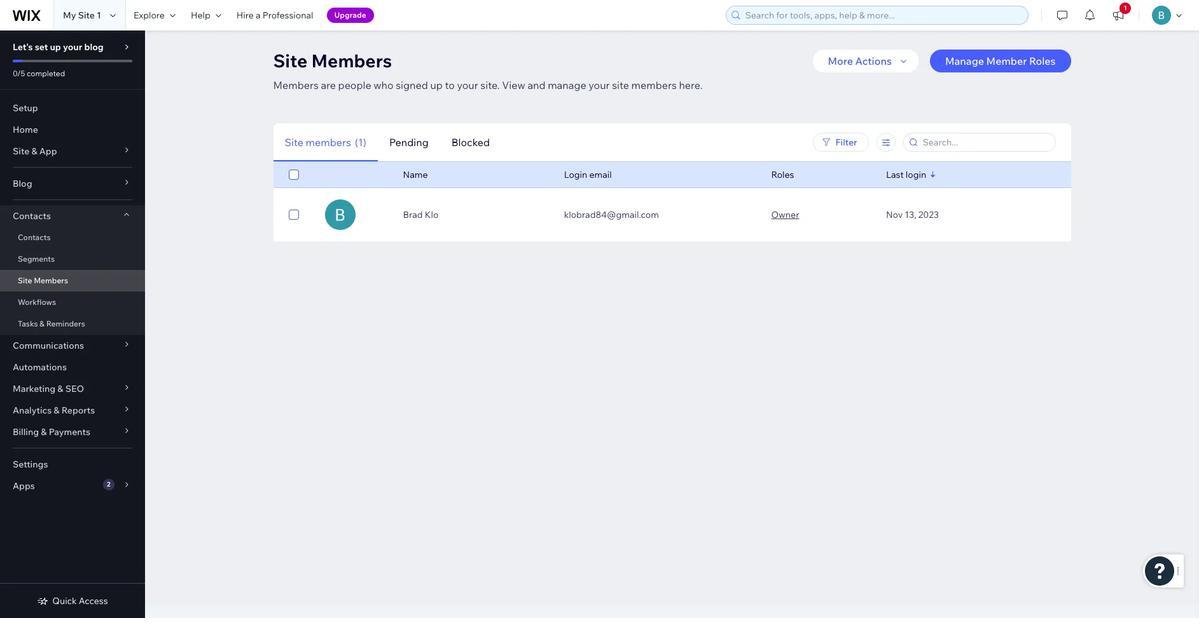 Task type: locate. For each thing, give the bounding box(es) containing it.
manage member roles
[[945, 55, 1056, 67]]

0 vertical spatial members
[[631, 79, 677, 92]]

tasks & reminders
[[18, 319, 85, 329]]

1 inside button
[[1124, 4, 1127, 12]]

site.
[[480, 79, 500, 92]]

site members up workflows
[[18, 276, 68, 286]]

your
[[63, 41, 82, 53], [457, 79, 478, 92], [589, 79, 610, 92]]

let's set up your blog
[[13, 41, 104, 53]]

2 vertical spatial members
[[34, 276, 68, 286]]

1 horizontal spatial up
[[430, 79, 443, 92]]

1 vertical spatial site members
[[18, 276, 68, 286]]

0 vertical spatial roles
[[1029, 55, 1056, 67]]

filter
[[836, 137, 857, 148]]

are
[[321, 79, 336, 92]]

members are people who signed up to your site. view and manage your site members here.
[[273, 79, 703, 92]]

roles inside button
[[1029, 55, 1056, 67]]

reports
[[61, 405, 95, 417]]

roles
[[1029, 55, 1056, 67], [771, 169, 794, 181]]

1 horizontal spatial site members
[[273, 50, 392, 72]]

automations
[[13, 362, 67, 373]]

payments
[[49, 427, 90, 438]]

roles right member
[[1029, 55, 1056, 67]]

tasks & reminders link
[[0, 314, 145, 335]]

1 vertical spatial contacts
[[18, 233, 51, 242]]

pending button
[[378, 123, 440, 162]]

&
[[31, 146, 37, 157], [40, 319, 45, 329], [57, 384, 63, 395], [54, 405, 60, 417], [41, 427, 47, 438]]

0 horizontal spatial site members
[[18, 276, 68, 286]]

site members link
[[0, 270, 145, 292]]

your left blog
[[63, 41, 82, 53]]

1 horizontal spatial your
[[457, 79, 478, 92]]

manage
[[945, 55, 984, 67]]

manage member roles button
[[930, 50, 1071, 73]]

klo
[[425, 209, 439, 221]]

site
[[78, 10, 95, 21], [273, 50, 307, 72], [285, 136, 303, 149], [13, 146, 29, 157], [18, 276, 32, 286]]

your left site
[[589, 79, 610, 92]]

communications button
[[0, 335, 145, 357]]

0 horizontal spatial your
[[63, 41, 82, 53]]

actions
[[855, 55, 892, 67]]

0 horizontal spatial 1
[[97, 10, 101, 21]]

contacts inside dropdown button
[[13, 211, 51, 222]]

member
[[986, 55, 1027, 67]]

login
[[564, 169, 587, 181]]

& inside dropdown button
[[41, 427, 47, 438]]

& inside 'dropdown button'
[[54, 405, 60, 417]]

0 vertical spatial up
[[50, 41, 61, 53]]

contacts up segments
[[18, 233, 51, 242]]

1
[[1124, 4, 1127, 12], [97, 10, 101, 21]]

& left the seo
[[57, 384, 63, 395]]

hire a professional link
[[229, 0, 321, 31]]

reminders
[[46, 319, 85, 329]]

& right tasks
[[40, 319, 45, 329]]

2
[[107, 481, 110, 489]]

contacts down blog
[[13, 211, 51, 222]]

workflows link
[[0, 292, 145, 314]]

analytics & reports button
[[0, 400, 145, 422]]

site & app button
[[0, 141, 145, 162]]

members
[[311, 50, 392, 72], [273, 79, 319, 92], [34, 276, 68, 286]]

settings link
[[0, 454, 145, 476]]

members up people
[[311, 50, 392, 72]]

klobrad84@gmail.com
[[564, 209, 659, 221]]

marketing & seo
[[13, 384, 84, 395]]

setup
[[13, 102, 38, 114]]

& for billing
[[41, 427, 47, 438]]

up left the to
[[430, 79, 443, 92]]

your right the to
[[457, 79, 478, 92]]

billing
[[13, 427, 39, 438]]

0 horizontal spatial members
[[306, 136, 351, 149]]

& left app
[[31, 146, 37, 157]]

here.
[[679, 79, 703, 92]]

site members up the are
[[273, 50, 392, 72]]

login
[[906, 169, 926, 181]]

blocked button
[[440, 123, 501, 162]]

contacts for contacts link
[[18, 233, 51, 242]]

members
[[631, 79, 677, 92], [306, 136, 351, 149]]

1 vertical spatial members
[[273, 79, 319, 92]]

tab list containing site members
[[273, 123, 666, 162]]

members up workflows
[[34, 276, 68, 286]]

1 vertical spatial roles
[[771, 169, 794, 181]]

seo
[[65, 384, 84, 395]]

1 horizontal spatial 1
[[1124, 4, 1127, 12]]

members right site
[[631, 79, 677, 92]]

1 button
[[1104, 0, 1132, 31]]

1 vertical spatial up
[[430, 79, 443, 92]]

nov 13, 2023
[[886, 209, 939, 221]]

0 horizontal spatial up
[[50, 41, 61, 53]]

hire
[[236, 10, 254, 21]]

more actions
[[828, 55, 892, 67]]

0 vertical spatial contacts
[[13, 211, 51, 222]]

login email
[[564, 169, 612, 181]]

marketing & seo button
[[0, 379, 145, 400]]

quick access button
[[37, 596, 108, 608]]

contacts
[[13, 211, 51, 222], [18, 233, 51, 242]]

& left reports
[[54, 405, 60, 417]]

upgrade button
[[327, 8, 374, 23]]

app
[[39, 146, 57, 157]]

members left the are
[[273, 79, 319, 92]]

& right 'billing'
[[41, 427, 47, 438]]

0/5
[[13, 69, 25, 78]]

0 vertical spatial site members
[[273, 50, 392, 72]]

members left (1)
[[306, 136, 351, 149]]

people
[[338, 79, 371, 92]]

who
[[374, 79, 394, 92]]

tab list
[[273, 123, 666, 162]]

blog
[[13, 178, 32, 190]]

hire a professional
[[236, 10, 313, 21]]

home link
[[0, 119, 145, 141]]

1 horizontal spatial roles
[[1029, 55, 1056, 67]]

site members
[[273, 50, 392, 72], [18, 276, 68, 286]]

site inside dropdown button
[[13, 146, 29, 157]]

roles up owner
[[771, 169, 794, 181]]

site
[[612, 79, 629, 92]]

sidebar element
[[0, 31, 145, 619]]

& for marketing
[[57, 384, 63, 395]]

up right set
[[50, 41, 61, 53]]

None checkbox
[[289, 167, 299, 183], [289, 207, 299, 223], [289, 167, 299, 183], [289, 207, 299, 223]]

explore
[[134, 10, 165, 21]]

members inside site members link
[[34, 276, 68, 286]]



Task type: vqa. For each thing, say whether or not it's contained in the screenshot.
Tasks & Reminders link on the left bottom
yes



Task type: describe. For each thing, give the bounding box(es) containing it.
filter button
[[813, 133, 869, 152]]

1 vertical spatial members
[[306, 136, 351, 149]]

last
[[886, 169, 904, 181]]

contacts for contacts dropdown button
[[13, 211, 51, 222]]

help
[[191, 10, 210, 21]]

apps
[[13, 481, 35, 492]]

13,
[[905, 209, 916, 221]]

pending
[[389, 136, 429, 149]]

segments
[[18, 254, 55, 264]]

quick access
[[52, 596, 108, 608]]

home
[[13, 124, 38, 136]]

professional
[[263, 10, 313, 21]]

brad klo image
[[325, 200, 356, 230]]

help button
[[183, 0, 229, 31]]

Search... field
[[919, 134, 1051, 151]]

marketing
[[13, 384, 55, 395]]

manage
[[548, 79, 586, 92]]

set
[[35, 41, 48, 53]]

tasks
[[18, 319, 38, 329]]

email
[[589, 169, 612, 181]]

billing & payments
[[13, 427, 90, 438]]

my site 1
[[63, 10, 101, 21]]

contacts link
[[0, 227, 145, 249]]

my
[[63, 10, 76, 21]]

let's
[[13, 41, 33, 53]]

and
[[528, 79, 546, 92]]

1 horizontal spatial members
[[631, 79, 677, 92]]

& for analytics
[[54, 405, 60, 417]]

owner
[[771, 209, 799, 221]]

contacts button
[[0, 205, 145, 227]]

blog button
[[0, 173, 145, 195]]

up inside sidebar element
[[50, 41, 61, 53]]

(1)
[[355, 136, 366, 149]]

more actions button
[[813, 50, 919, 73]]

analytics & reports
[[13, 405, 95, 417]]

analytics
[[13, 405, 52, 417]]

billing & payments button
[[0, 422, 145, 443]]

site members (1)
[[285, 136, 366, 149]]

0/5 completed
[[13, 69, 65, 78]]

2 horizontal spatial your
[[589, 79, 610, 92]]

a
[[256, 10, 261, 21]]

blog
[[84, 41, 104, 53]]

upgrade
[[334, 10, 366, 20]]

nov
[[886, 209, 903, 221]]

0 vertical spatial members
[[311, 50, 392, 72]]

0 horizontal spatial roles
[[771, 169, 794, 181]]

communications
[[13, 340, 84, 352]]

site & app
[[13, 146, 57, 157]]

access
[[79, 596, 108, 608]]

workflows
[[18, 298, 56, 307]]

name
[[403, 169, 428, 181]]

to
[[445, 79, 455, 92]]

your inside sidebar element
[[63, 41, 82, 53]]

& for site
[[31, 146, 37, 157]]

brad klo
[[403, 209, 439, 221]]

blocked
[[452, 136, 490, 149]]

2023
[[918, 209, 939, 221]]

brad
[[403, 209, 423, 221]]

more
[[828, 55, 853, 67]]

segments link
[[0, 249, 145, 270]]

& for tasks
[[40, 319, 45, 329]]

setup link
[[0, 97, 145, 119]]

Search for tools, apps, help & more... field
[[741, 6, 1024, 24]]

quick
[[52, 596, 77, 608]]

settings
[[13, 459, 48, 471]]

completed
[[27, 69, 65, 78]]

site members inside sidebar element
[[18, 276, 68, 286]]

automations link
[[0, 357, 145, 379]]

view
[[502, 79, 525, 92]]



